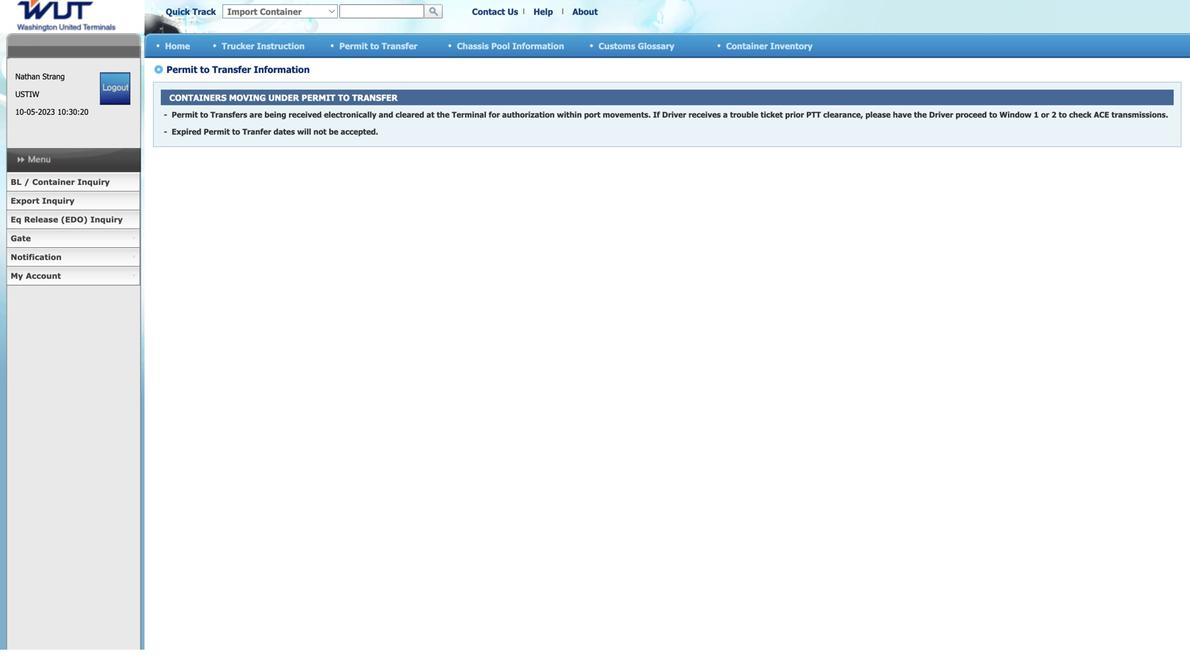 Task type: locate. For each thing, give the bounding box(es) containing it.
quick track
[[166, 6, 216, 16]]

0 horizontal spatial container
[[32, 177, 75, 187]]

help
[[534, 6, 553, 16]]

trucker
[[222, 41, 254, 51]]

to
[[370, 41, 379, 51]]

account
[[26, 271, 61, 281]]

1 horizontal spatial container
[[726, 41, 768, 51]]

None text field
[[339, 4, 424, 18]]

home
[[165, 41, 190, 51]]

permit to transfer
[[339, 41, 417, 51]]

my account
[[11, 271, 61, 281]]

about
[[572, 6, 598, 16]]

inquiry up export inquiry link
[[77, 177, 110, 187]]

strang
[[42, 72, 65, 81]]

inquiry for (edo)
[[90, 215, 123, 224]]

container
[[726, 41, 768, 51], [32, 177, 75, 187]]

10-05-2023 10:30:21
[[15, 107, 88, 117]]

help link
[[534, 6, 553, 16]]

0 vertical spatial inquiry
[[77, 177, 110, 187]]

inquiry for container
[[77, 177, 110, 187]]

quick
[[166, 6, 190, 16]]

2 vertical spatial inquiry
[[90, 215, 123, 224]]

chassis
[[457, 41, 489, 51]]

trucker instruction
[[222, 41, 305, 51]]

inquiry down bl / container inquiry
[[42, 196, 74, 205]]

inquiry
[[77, 177, 110, 187], [42, 196, 74, 205], [90, 215, 123, 224]]

container left inventory
[[726, 41, 768, 51]]

nathan strang
[[15, 72, 65, 81]]

customs
[[599, 41, 635, 51]]

gate
[[11, 233, 31, 243]]

inventory
[[770, 41, 813, 51]]

export inquiry link
[[6, 192, 140, 210]]

inquiry right (edo)
[[90, 215, 123, 224]]

bl
[[11, 177, 22, 187]]

instruction
[[257, 41, 305, 51]]

my
[[11, 271, 23, 281]]

(edo)
[[61, 215, 88, 224]]

contact us link
[[472, 6, 518, 16]]

container up export inquiry
[[32, 177, 75, 187]]



Task type: vqa. For each thing, say whether or not it's contained in the screenshot.
16-
no



Task type: describe. For each thing, give the bounding box(es) containing it.
bl / container inquiry link
[[6, 173, 140, 192]]

release
[[24, 215, 58, 224]]

0 vertical spatial container
[[726, 41, 768, 51]]

1 vertical spatial inquiry
[[42, 196, 74, 205]]

customs glossary
[[599, 41, 674, 51]]

eq release (edo) inquiry link
[[6, 210, 140, 229]]

/
[[24, 177, 30, 187]]

my account link
[[6, 267, 140, 286]]

10-
[[15, 107, 27, 117]]

permit
[[339, 41, 368, 51]]

nathan
[[15, 72, 40, 81]]

1 vertical spatial container
[[32, 177, 75, 187]]

pool
[[491, 41, 510, 51]]

glossary
[[638, 41, 674, 51]]

about link
[[572, 6, 598, 16]]

notification link
[[6, 248, 140, 267]]

chassis pool information
[[457, 41, 564, 51]]

track
[[192, 6, 216, 16]]

eq
[[11, 215, 21, 224]]

2023
[[38, 107, 55, 117]]

export inquiry
[[11, 196, 74, 205]]

05-
[[27, 107, 38, 117]]

gate link
[[6, 229, 140, 248]]

information
[[512, 41, 564, 51]]

bl / container inquiry
[[11, 177, 110, 187]]

10:30:21
[[57, 107, 88, 117]]

contact
[[472, 6, 505, 16]]

eq release (edo) inquiry
[[11, 215, 123, 224]]

notification
[[11, 252, 62, 262]]

ustiw
[[15, 89, 39, 99]]

export
[[11, 196, 39, 205]]

container inventory
[[726, 41, 813, 51]]

contact us
[[472, 6, 518, 16]]

transfer
[[382, 41, 417, 51]]

us
[[508, 6, 518, 16]]

login image
[[100, 72, 131, 105]]



